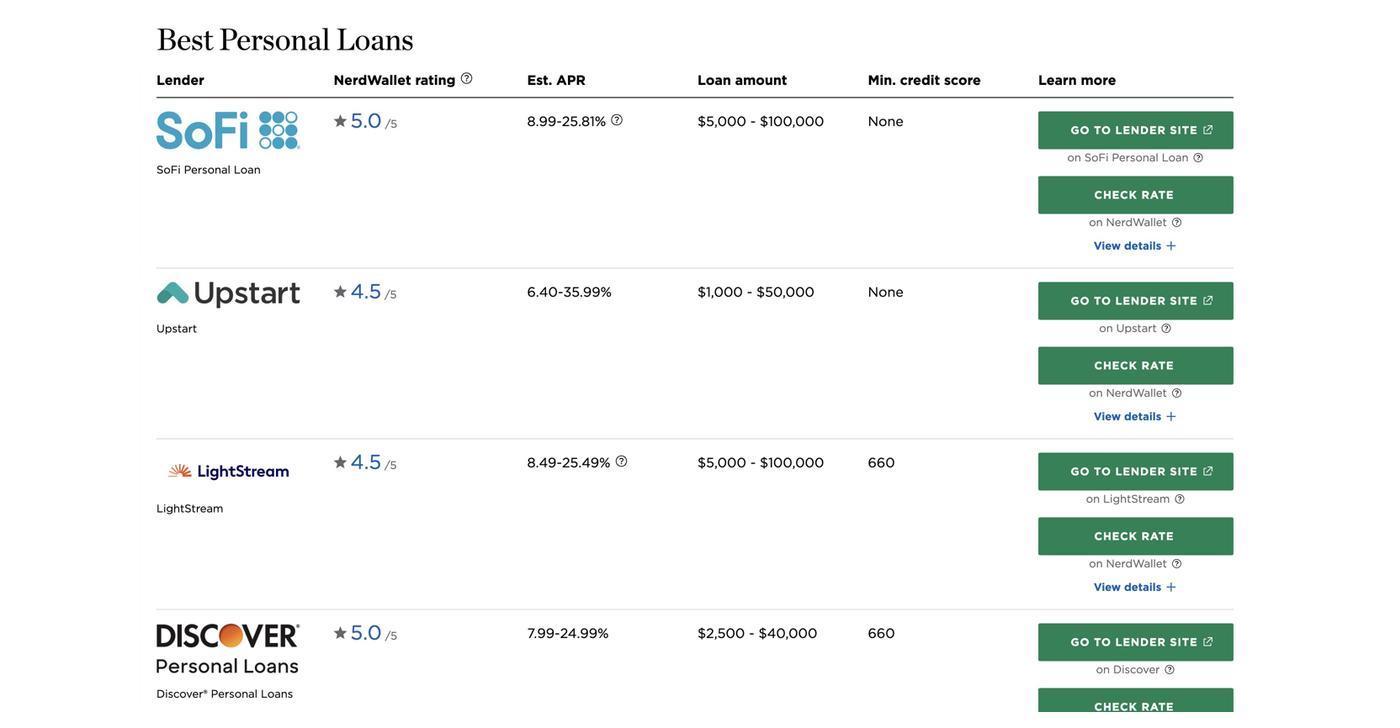 Task type: describe. For each thing, give the bounding box(es) containing it.
/5 for lightstream
[[385, 459, 397, 472]]

site for on sofi personal loan
[[1170, 124, 1198, 137]]

nerdwallet for on sofi personal loan
[[1106, 216, 1167, 229]]

2 check rate link from the top
[[1038, 347, 1234, 385]]

how are nerdwallet's ratings determined? image
[[448, 61, 485, 98]]

to for upstart
[[1094, 294, 1111, 307]]

personal for discover® personal loans
[[211, 688, 258, 701]]

go to lender site for upstart
[[1071, 294, 1198, 307]]

1 horizontal spatial loan
[[698, 72, 731, 88]]

/5 for sofi personal loan
[[385, 117, 397, 130]]

0 horizontal spatial sofi
[[157, 163, 181, 176]]

8.99 - 25.81%
[[527, 113, 606, 129]]

4.5 /5 for $1,000 - $50,000
[[350, 279, 397, 304]]

0 horizontal spatial loan
[[234, 163, 261, 176]]

go to lender site link for lightstream
[[1038, 453, 1234, 491]]

on upstart
[[1099, 322, 1157, 335]]

rated 4.5 out of 5 element for $1,000
[[350, 275, 397, 313]]

lender for lightstream
[[1115, 465, 1166, 478]]

5.0 /5 for $5,000 - $100,000
[[350, 108, 397, 133]]

25.49%
[[562, 455, 611, 471]]

lender for discover
[[1115, 636, 1166, 649]]

min.
[[868, 72, 896, 88]]

nerdwallet for on upstart
[[1106, 387, 1167, 400]]

2 view details from the top
[[1094, 410, 1165, 423]]

details for 25.81%
[[1124, 239, 1161, 252]]

0 horizontal spatial lightstream
[[157, 502, 223, 515]]

view details for 8.99 - 25.81%
[[1094, 239, 1165, 252]]

best personal loans
[[157, 21, 414, 57]]

view for 8.49 - 25.49%
[[1094, 581, 1121, 594]]

check rate for 25.81%
[[1094, 188, 1174, 201]]

/5 for upstart
[[385, 288, 397, 301]]

sofi personal loan
[[157, 163, 261, 176]]

lightstream image
[[157, 453, 300, 488]]

est. apr
[[527, 72, 586, 88]]

4.5 for $5,000 - $100,000
[[350, 450, 381, 475]]

go for on discover
[[1071, 636, 1090, 649]]

/5 for discover® personal loans
[[385, 630, 397, 643]]

$50,000
[[756, 284, 815, 300]]

rated 5.0 out of 5 element for $2,500
[[350, 617, 397, 654]]

$1,000 - $50,000
[[698, 284, 815, 300]]

check rate link for 25.49%
[[1038, 518, 1234, 556]]

2 check rate from the top
[[1094, 359, 1174, 372]]

check for 8.99 - 25.81%
[[1094, 188, 1138, 201]]

2 upstart from the left
[[157, 322, 197, 335]]

check rate link for 25.81%
[[1038, 176, 1234, 214]]

2 view details button from the top
[[1094, 408, 1178, 425]]

to for sofi
[[1094, 124, 1111, 137]]

rate for 25.49%
[[1142, 530, 1174, 543]]

none for 5.0
[[868, 113, 904, 129]]

on nerdwallet for 25.81%
[[1089, 216, 1167, 229]]

nerdwallet left rating
[[334, 72, 411, 88]]

to for discover
[[1094, 636, 1111, 649]]

rating
[[415, 72, 456, 88]]

discover® personal loans
[[157, 688, 293, 701]]

2 horizontal spatial loan
[[1162, 151, 1189, 164]]

view details button for 8.99 - 25.81%
[[1094, 238, 1178, 254]]

2 details from the top
[[1124, 410, 1161, 423]]

7.99 - 24.99%
[[527, 626, 609, 642]]

min. credit score
[[868, 72, 981, 88]]

$40,000
[[759, 626, 817, 642]]

est.
[[527, 72, 552, 88]]

loans for discover® personal loans
[[261, 688, 293, 701]]

credit
[[900, 72, 940, 88]]

discover
[[1113, 663, 1160, 676]]

nerdwallet for on lightstream
[[1106, 557, 1167, 570]]

lender for sofi
[[1115, 124, 1166, 137]]

none for 4.5
[[868, 284, 904, 300]]

on lightstream
[[1086, 493, 1170, 506]]

1 upstart from the left
[[1116, 322, 1157, 335]]

on sofi personal loan
[[1067, 151, 1189, 164]]

$5,000 - $100,000 for 4.5
[[698, 455, 824, 471]]

1 horizontal spatial lightstream
[[1103, 493, 1170, 506]]

$5,000 - $100,000 for 5.0
[[698, 113, 824, 129]]

$5,000 for 5.0
[[698, 113, 746, 129]]

6.40 - 35.99%
[[527, 284, 612, 300]]

$100,000 for 4.5
[[760, 455, 824, 471]]

discover image
[[157, 624, 300, 674]]

5.0 /5 for $2,500 - $40,000
[[350, 621, 397, 645]]

on discover
[[1096, 663, 1160, 676]]

best
[[157, 21, 213, 57]]

8.99
[[527, 113, 556, 129]]



Task type: locate. For each thing, give the bounding box(es) containing it.
0 vertical spatial $5,000
[[698, 113, 746, 129]]

2 4.5 from the top
[[350, 450, 381, 475]]

lender
[[157, 72, 204, 88]]

2 5.0 /5 from the top
[[350, 621, 397, 645]]

check rate link down on sofi personal loan
[[1038, 176, 1234, 214]]

1 $5,000 from the top
[[698, 113, 746, 129]]

2 vertical spatial on nerdwallet
[[1089, 557, 1167, 570]]

2 vertical spatial check
[[1094, 530, 1138, 543]]

check rate link down the on lightstream
[[1038, 518, 1234, 556]]

2 vertical spatial view
[[1094, 581, 1121, 594]]

upstart image
[[157, 282, 300, 308]]

25.81%
[[562, 113, 606, 129]]

go to lender site up on sofi personal loan
[[1071, 124, 1198, 137]]

view details up the on lightstream
[[1094, 410, 1165, 423]]

0 horizontal spatial loans
[[261, 688, 293, 701]]

rate down on upstart
[[1142, 359, 1174, 372]]

details for 25.49%
[[1124, 581, 1161, 594]]

4.5 /5
[[350, 279, 397, 304], [350, 450, 397, 475]]

go to lender site
[[1071, 124, 1198, 137], [1071, 294, 1198, 307], [1071, 465, 1198, 478], [1071, 636, 1198, 649]]

1 go from the top
[[1071, 124, 1090, 137]]

1 vertical spatial view
[[1094, 410, 1121, 423]]

1 go to lender site link from the top
[[1038, 111, 1234, 149]]

1 vertical spatial 4.5 /5
[[350, 450, 397, 475]]

sofi down sofi personal loan image
[[157, 163, 181, 176]]

go to lender site link for discover
[[1038, 624, 1234, 662]]

on nerdwallet down on sofi personal loan
[[1089, 216, 1167, 229]]

on nerdwallet for 25.49%
[[1089, 557, 1167, 570]]

1 4.5 /5 from the top
[[350, 279, 397, 304]]

5.0 for $2,500 - $40,000
[[350, 621, 382, 645]]

24.99%
[[560, 626, 609, 642]]

on nerdwallet down on upstart
[[1089, 387, 1167, 400]]

2 $100,000 from the top
[[760, 455, 824, 471]]

3 to from the top
[[1094, 465, 1111, 478]]

0 vertical spatial view
[[1094, 239, 1121, 252]]

go for on sofi personal loan
[[1071, 124, 1090, 137]]

8.49
[[527, 455, 557, 471]]

1 go to lender site from the top
[[1071, 124, 1198, 137]]

0 vertical spatial 5.0 /5
[[350, 108, 397, 133]]

learn more
[[1038, 72, 1116, 88]]

personal for best personal loans
[[219, 21, 330, 57]]

3 rate from the top
[[1142, 530, 1174, 543]]

site for on upstart
[[1170, 294, 1198, 307]]

660 for 4.5
[[868, 455, 895, 471]]

35.99%
[[563, 284, 612, 300]]

1 none from the top
[[868, 113, 904, 129]]

to up the on lightstream
[[1094, 465, 1111, 478]]

1 vertical spatial 5.0
[[350, 621, 382, 645]]

go to lender site link up on upstart
[[1038, 282, 1234, 320]]

lender up on upstart
[[1115, 294, 1166, 307]]

to up on upstart
[[1094, 294, 1111, 307]]

sofi personal loan image
[[157, 111, 300, 149]]

go to lender site link up discover
[[1038, 624, 1234, 662]]

go to lender site link up on sofi personal loan
[[1038, 111, 1234, 149]]

1 /5 from the top
[[385, 117, 397, 130]]

1 on nerdwallet from the top
[[1089, 216, 1167, 229]]

none
[[868, 113, 904, 129], [868, 284, 904, 300]]

2 vertical spatial view details
[[1094, 581, 1165, 594]]

nerdwallet
[[334, 72, 411, 88], [1106, 216, 1167, 229], [1106, 387, 1167, 400], [1106, 557, 1167, 570]]

0 vertical spatial 660
[[868, 455, 895, 471]]

2 site from the top
[[1170, 294, 1198, 307]]

0 vertical spatial check rate link
[[1038, 176, 1234, 214]]

to up on sofi personal loan
[[1094, 124, 1111, 137]]

more
[[1081, 72, 1116, 88]]

view details
[[1094, 239, 1165, 252], [1094, 410, 1165, 423], [1094, 581, 1165, 594]]

6.40
[[527, 284, 558, 300]]

1 to from the top
[[1094, 124, 1111, 137]]

1 view details button from the top
[[1094, 238, 1178, 254]]

2 vertical spatial check rate
[[1094, 530, 1174, 543]]

nerdwallet down on sofi personal loan
[[1106, 216, 1167, 229]]

1 check rate from the top
[[1094, 188, 1174, 201]]

3 site from the top
[[1170, 465, 1198, 478]]

0 vertical spatial check rate
[[1094, 188, 1174, 201]]

0 vertical spatial view details button
[[1094, 238, 1178, 254]]

details up the on lightstream
[[1124, 410, 1161, 423]]

4 lender from the top
[[1115, 636, 1166, 649]]

go to lender site link for sofi
[[1038, 111, 1234, 149]]

1 vertical spatial loans
[[261, 688, 293, 701]]

4 go from the top
[[1071, 636, 1090, 649]]

check rate link
[[1038, 176, 1234, 214], [1038, 347, 1234, 385], [1038, 518, 1234, 556]]

$100,000
[[760, 113, 824, 129], [760, 455, 824, 471]]

more information about est. apr image
[[603, 445, 640, 482]]

2 rated 5.0 out of 5 element from the top
[[350, 617, 397, 654]]

660 for 5.0
[[868, 626, 895, 642]]

$100,000 for 5.0
[[760, 113, 824, 129]]

site for on lightstream
[[1170, 465, 1198, 478]]

rated 5.0 out of 5 element for $5,000
[[350, 105, 397, 142]]

2 660 from the top
[[868, 626, 895, 642]]

1 5.0 from the top
[[350, 108, 382, 133]]

rate down the on lightstream
[[1142, 530, 1174, 543]]

/5
[[385, 117, 397, 130], [385, 288, 397, 301], [385, 459, 397, 472], [385, 630, 397, 643]]

loan amount
[[698, 72, 787, 88]]

5.0 for $5,000 - $100,000
[[350, 108, 382, 133]]

1 $5,000 - $100,000 from the top
[[698, 113, 824, 129]]

3 go to lender site link from the top
[[1038, 453, 1234, 491]]

0 vertical spatial check
[[1094, 188, 1138, 201]]

discover®
[[157, 688, 208, 701]]

5.0 /5
[[350, 108, 397, 133], [350, 621, 397, 645]]

3 view details button from the top
[[1094, 579, 1178, 596]]

1 $100,000 from the top
[[760, 113, 824, 129]]

site
[[1170, 124, 1198, 137], [1170, 294, 1198, 307], [1170, 465, 1198, 478], [1170, 636, 1198, 649]]

2 /5 from the top
[[385, 288, 397, 301]]

0 vertical spatial details
[[1124, 239, 1161, 252]]

1 rated 5.0 out of 5 element from the top
[[350, 105, 397, 142]]

view details button
[[1094, 238, 1178, 254], [1094, 408, 1178, 425], [1094, 579, 1178, 596]]

1 rated 4.5 out of 5 element from the top
[[350, 275, 397, 313]]

2 $5,000 from the top
[[698, 455, 746, 471]]

$2,500 - $40,000
[[698, 626, 817, 642]]

4.5 /5 for $5,000 - $100,000
[[350, 450, 397, 475]]

check down on upstart
[[1094, 359, 1138, 372]]

2 on nerdwallet from the top
[[1089, 387, 1167, 400]]

1 horizontal spatial sofi
[[1085, 151, 1109, 164]]

0 vertical spatial 4.5
[[350, 279, 381, 304]]

0 horizontal spatial upstart
[[157, 322, 197, 335]]

0 vertical spatial rated 4.5 out of 5 element
[[350, 275, 397, 313]]

0 vertical spatial none
[[868, 113, 904, 129]]

1 5.0 /5 from the top
[[350, 108, 397, 133]]

2 5.0 from the top
[[350, 621, 382, 645]]

3 check from the top
[[1094, 530, 1138, 543]]

$1,000
[[698, 284, 743, 300]]

8.49 - 25.49%
[[527, 455, 611, 471]]

go
[[1071, 124, 1090, 137], [1071, 294, 1090, 307], [1071, 465, 1090, 478], [1071, 636, 1090, 649]]

2 go from the top
[[1071, 294, 1090, 307]]

on nerdwallet
[[1089, 216, 1167, 229], [1089, 387, 1167, 400], [1089, 557, 1167, 570]]

2 vertical spatial details
[[1124, 581, 1161, 594]]

4.5
[[350, 279, 381, 304], [350, 450, 381, 475]]

0 vertical spatial on nerdwallet
[[1089, 216, 1167, 229]]

lender up the on lightstream
[[1115, 465, 1166, 478]]

go to lender site for lightstream
[[1071, 465, 1198, 478]]

check for 8.49 - 25.49%
[[1094, 530, 1138, 543]]

$5,000 for 4.5
[[698, 455, 746, 471]]

3 on nerdwallet from the top
[[1089, 557, 1167, 570]]

view details button up the on lightstream
[[1094, 408, 1178, 425]]

7.99
[[527, 626, 555, 642]]

lender
[[1115, 124, 1166, 137], [1115, 294, 1166, 307], [1115, 465, 1166, 478], [1115, 636, 1166, 649]]

1 check rate link from the top
[[1038, 176, 1234, 214]]

view details up on upstart
[[1094, 239, 1165, 252]]

to for lightstream
[[1094, 465, 1111, 478]]

3 check rate from the top
[[1094, 530, 1174, 543]]

check rate down on upstart
[[1094, 359, 1174, 372]]

$5,000
[[698, 113, 746, 129], [698, 455, 746, 471]]

1 vertical spatial view details
[[1094, 410, 1165, 423]]

1 vertical spatial check
[[1094, 359, 1138, 372]]

check
[[1094, 188, 1138, 201], [1094, 359, 1138, 372], [1094, 530, 1138, 543]]

go for on lightstream
[[1071, 465, 1090, 478]]

details up discover
[[1124, 581, 1161, 594]]

go to lender site up on upstart
[[1071, 294, 1198, 307]]

0 vertical spatial rate
[[1142, 188, 1174, 201]]

rated 4.5 out of 5 element for $5,000
[[350, 446, 397, 483]]

1 vertical spatial 4.5
[[350, 450, 381, 475]]

1 horizontal spatial upstart
[[1116, 322, 1157, 335]]

1 vertical spatial check rate
[[1094, 359, 1174, 372]]

3 details from the top
[[1124, 581, 1161, 594]]

rate down on sofi personal loan
[[1142, 188, 1174, 201]]

lightstream
[[1103, 493, 1170, 506], [157, 502, 223, 515]]

3 /5 from the top
[[385, 459, 397, 472]]

lender for upstart
[[1115, 294, 1166, 307]]

rate for 25.81%
[[1142, 188, 1174, 201]]

view details up on discover
[[1094, 581, 1165, 594]]

go to lender site link for upstart
[[1038, 282, 1234, 320]]

nerdwallet down on upstart
[[1106, 387, 1167, 400]]

personal for sofi personal loan
[[184, 163, 231, 176]]

view details for 8.49 - 25.49%
[[1094, 581, 1165, 594]]

learn
[[1038, 72, 1077, 88]]

go to lender site link
[[1038, 111, 1234, 149], [1038, 282, 1234, 320], [1038, 453, 1234, 491], [1038, 624, 1234, 662]]

1 vertical spatial 5.0 /5
[[350, 621, 397, 645]]

sofi down the more
[[1085, 151, 1109, 164]]

view
[[1094, 239, 1121, 252], [1094, 410, 1121, 423], [1094, 581, 1121, 594]]

nerdwallet rating
[[334, 72, 456, 88]]

view for 8.99 - 25.81%
[[1094, 239, 1121, 252]]

2 to from the top
[[1094, 294, 1111, 307]]

1 horizontal spatial loans
[[336, 21, 414, 57]]

1 vertical spatial rate
[[1142, 359, 1174, 372]]

view details button up discover
[[1094, 579, 1178, 596]]

1 4.5 from the top
[[350, 279, 381, 304]]

1 vertical spatial none
[[868, 284, 904, 300]]

1 details from the top
[[1124, 239, 1161, 252]]

0 vertical spatial 5.0
[[350, 108, 382, 133]]

rate
[[1142, 188, 1174, 201], [1142, 359, 1174, 372], [1142, 530, 1174, 543]]

3 go from the top
[[1071, 465, 1090, 478]]

1 check from the top
[[1094, 188, 1138, 201]]

check rate link down on upstart
[[1038, 347, 1234, 385]]

check down the on lightstream
[[1094, 530, 1138, 543]]

$5,000 - $100,000
[[698, 113, 824, 129], [698, 455, 824, 471]]

go to lender site up discover
[[1071, 636, 1198, 649]]

details
[[1124, 239, 1161, 252], [1124, 410, 1161, 423], [1124, 581, 1161, 594]]

0 vertical spatial rated 5.0 out of 5 element
[[350, 105, 397, 142]]

1 rate from the top
[[1142, 188, 1174, 201]]

1 vertical spatial $100,000
[[760, 455, 824, 471]]

3 view details from the top
[[1094, 581, 1165, 594]]

3 check rate link from the top
[[1038, 518, 1234, 556]]

1 vertical spatial on nerdwallet
[[1089, 387, 1167, 400]]

go to lender site link up the on lightstream
[[1038, 453, 1234, 491]]

3 view from the top
[[1094, 581, 1121, 594]]

personal
[[219, 21, 330, 57], [1112, 151, 1159, 164], [184, 163, 231, 176], [211, 688, 258, 701]]

go to lender site up the on lightstream
[[1071, 465, 1198, 478]]

go to lender site for sofi
[[1071, 124, 1198, 137]]

2 go to lender site from the top
[[1071, 294, 1198, 307]]

loans down discover image
[[261, 688, 293, 701]]

1 view details from the top
[[1094, 239, 1165, 252]]

on
[[1067, 151, 1081, 164], [1089, 216, 1103, 229], [1099, 322, 1113, 335], [1089, 387, 1103, 400], [1086, 493, 1100, 506], [1089, 557, 1103, 570], [1096, 663, 1110, 676]]

2 4.5 /5 from the top
[[350, 450, 397, 475]]

4 to from the top
[[1094, 636, 1111, 649]]

4.5 for $1,000 - $50,000
[[350, 279, 381, 304]]

2 go to lender site link from the top
[[1038, 282, 1234, 320]]

more information about est. apr image
[[598, 103, 635, 140]]

loans
[[336, 21, 414, 57], [261, 688, 293, 701]]

2 $5,000 - $100,000 from the top
[[698, 455, 824, 471]]

1 lender from the top
[[1115, 124, 1166, 137]]

sofi
[[1085, 151, 1109, 164], [157, 163, 181, 176]]

check rate for 25.49%
[[1094, 530, 1174, 543]]

2 lender from the top
[[1115, 294, 1166, 307]]

0 vertical spatial view details
[[1094, 239, 1165, 252]]

loans up nerdwallet rating
[[336, 21, 414, 57]]

0 vertical spatial 4.5 /5
[[350, 279, 397, 304]]

view details button for 8.49 - 25.49%
[[1094, 579, 1178, 596]]

on nerdwallet down the on lightstream
[[1089, 557, 1167, 570]]

1 vertical spatial details
[[1124, 410, 1161, 423]]

2 vertical spatial rate
[[1142, 530, 1174, 543]]

check rate down on sofi personal loan
[[1094, 188, 1174, 201]]

to
[[1094, 124, 1111, 137], [1094, 294, 1111, 307], [1094, 465, 1111, 478], [1094, 636, 1111, 649]]

0 vertical spatial loans
[[336, 21, 414, 57]]

loans for best personal loans
[[336, 21, 414, 57]]

site for on discover
[[1170, 636, 1198, 649]]

5.0
[[350, 108, 382, 133], [350, 621, 382, 645]]

-
[[556, 113, 562, 129], [750, 113, 756, 129], [558, 284, 563, 300], [747, 284, 752, 300], [557, 455, 562, 471], [750, 455, 756, 471], [555, 626, 560, 642], [749, 626, 755, 642]]

2 vertical spatial view details button
[[1094, 579, 1178, 596]]

1 vertical spatial view details button
[[1094, 408, 1178, 425]]

1 site from the top
[[1170, 124, 1198, 137]]

4 /5 from the top
[[385, 630, 397, 643]]

1 view from the top
[[1094, 239, 1121, 252]]

4 site from the top
[[1170, 636, 1198, 649]]

2 none from the top
[[868, 284, 904, 300]]

check rate down the on lightstream
[[1094, 530, 1174, 543]]

2 rated 4.5 out of 5 element from the top
[[350, 446, 397, 483]]

go for on upstart
[[1071, 294, 1090, 307]]

apr
[[556, 72, 586, 88]]

details up on upstart
[[1124, 239, 1161, 252]]

rated 5.0 out of 5 element
[[350, 105, 397, 142], [350, 617, 397, 654]]

check down on sofi personal loan
[[1094, 188, 1138, 201]]

to up on discover
[[1094, 636, 1111, 649]]

1 vertical spatial $5,000 - $100,000
[[698, 455, 824, 471]]

score
[[944, 72, 981, 88]]

lender up on sofi personal loan
[[1115, 124, 1166, 137]]

4 go to lender site link from the top
[[1038, 624, 1234, 662]]

2 vertical spatial check rate link
[[1038, 518, 1234, 556]]

1 vertical spatial 660
[[868, 626, 895, 642]]

loan
[[698, 72, 731, 88], [1162, 151, 1189, 164], [234, 163, 261, 176]]

1 vertical spatial $5,000
[[698, 455, 746, 471]]

660
[[868, 455, 895, 471], [868, 626, 895, 642]]

4 go to lender site from the top
[[1071, 636, 1198, 649]]

upstart
[[1116, 322, 1157, 335], [157, 322, 197, 335]]

1 vertical spatial check rate link
[[1038, 347, 1234, 385]]

2 check from the top
[[1094, 359, 1138, 372]]

3 lender from the top
[[1115, 465, 1166, 478]]

0 vertical spatial $5,000 - $100,000
[[698, 113, 824, 129]]

$2,500
[[698, 626, 745, 642]]

1 vertical spatial rated 4.5 out of 5 element
[[350, 446, 397, 483]]

2 rate from the top
[[1142, 359, 1174, 372]]

1 660 from the top
[[868, 455, 895, 471]]

rated 4.5 out of 5 element
[[350, 275, 397, 313], [350, 446, 397, 483]]

lender up discover
[[1115, 636, 1166, 649]]

1 vertical spatial rated 5.0 out of 5 element
[[350, 617, 397, 654]]

amount
[[735, 72, 787, 88]]

3 go to lender site from the top
[[1071, 465, 1198, 478]]

check rate
[[1094, 188, 1174, 201], [1094, 359, 1174, 372], [1094, 530, 1174, 543]]

nerdwallet down the on lightstream
[[1106, 557, 1167, 570]]

0 vertical spatial $100,000
[[760, 113, 824, 129]]

go to lender site for discover
[[1071, 636, 1198, 649]]

2 view from the top
[[1094, 410, 1121, 423]]

view details button up on upstart
[[1094, 238, 1178, 254]]



Task type: vqa. For each thing, say whether or not it's contained in the screenshot.
View related to 8.49 - 25.49%
yes



